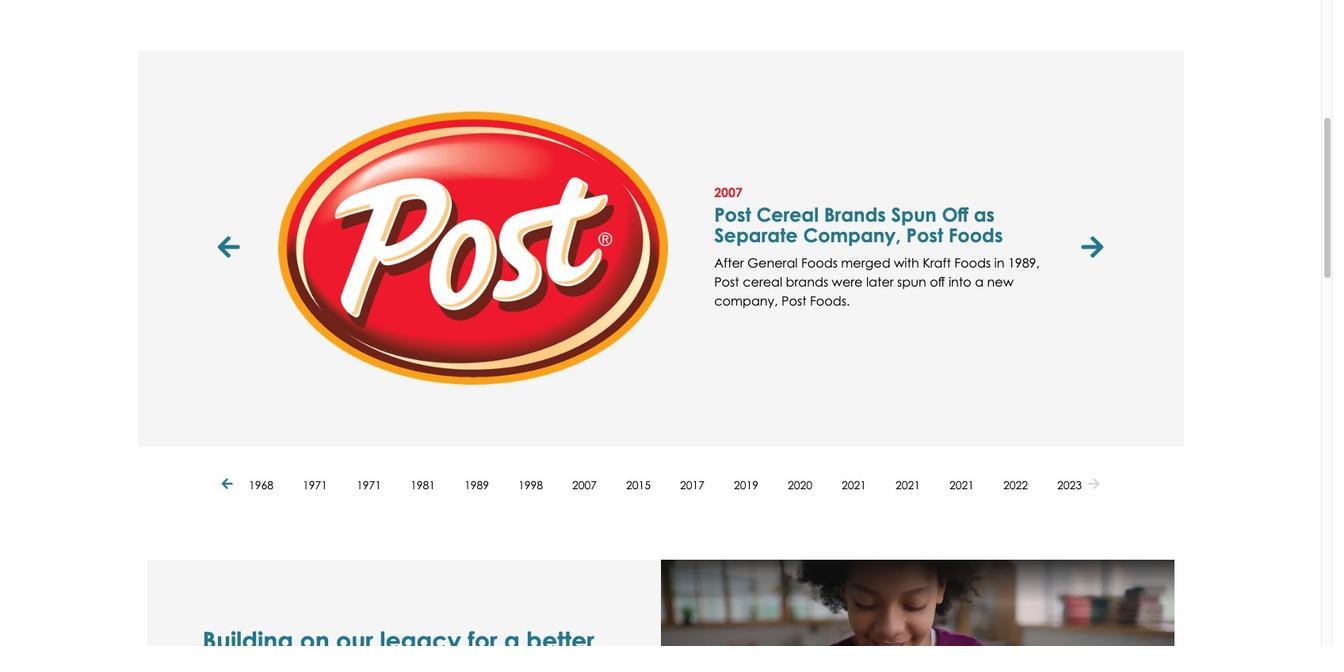 Task type: describe. For each thing, give the bounding box(es) containing it.
2015
[[626, 479, 651, 492]]

in
[[994, 256, 1005, 271]]

company,
[[803, 224, 901, 247]]

after
[[714, 256, 744, 271]]

cereal
[[756, 203, 819, 226]]

carousel region
[[213, 51, 1108, 447]]

2 2021 from the left
[[896, 479, 920, 492]]

general
[[747, 256, 798, 271]]

previous image for next icon
[[222, 479, 237, 492]]

post down brands
[[781, 294, 807, 309]]

2023
[[1057, 479, 1082, 492]]

2020
[[788, 479, 812, 492]]

1 1971 from the left
[[303, 479, 327, 492]]

1981
[[411, 479, 435, 492]]

1998
[[518, 479, 543, 492]]

post up after
[[714, 203, 751, 226]]

new
[[987, 275, 1014, 290]]

separate
[[714, 224, 798, 247]]

1989
[[464, 479, 489, 492]]

1 2021 from the left
[[842, 479, 866, 492]]

spun
[[897, 275, 926, 290]]

post down after
[[714, 275, 739, 290]]

1989,
[[1008, 256, 1040, 271]]

brands
[[786, 275, 828, 290]]

2007 post cereal brands spun off as separate company, post foods
[[714, 185, 1003, 247]]

foods up a
[[954, 256, 991, 271]]

2019
[[734, 479, 759, 492]]

into
[[949, 275, 972, 290]]

previous image for next image
[[218, 236, 244, 261]]

after general foods merged with kraft foods in 1989, post cereal brands were later spun off into a new company, post foods.
[[714, 256, 1040, 309]]



Task type: vqa. For each thing, say whether or not it's contained in the screenshot.
later
yes



Task type: locate. For each thing, give the bounding box(es) containing it.
1 horizontal spatial 1971
[[357, 479, 381, 492]]

2007 up separate
[[714, 185, 743, 201]]

0 horizontal spatial 2007
[[572, 479, 597, 492]]

post up kraft
[[906, 224, 943, 247]]

foods.
[[810, 294, 850, 309]]

a
[[975, 275, 984, 290]]

2017
[[680, 479, 705, 492]]

1 vertical spatial 2007
[[572, 479, 597, 492]]

2022
[[1003, 479, 1028, 492]]

2007 right 1998
[[572, 479, 597, 492]]

2 1971 from the left
[[357, 479, 381, 492]]

company,
[[714, 294, 778, 309]]

0 vertical spatial 2007
[[714, 185, 743, 201]]

0 horizontal spatial 2021
[[842, 479, 866, 492]]

spun
[[891, 203, 937, 226]]

kraft
[[923, 256, 951, 271]]

foods inside 2007 post cereal brands spun off as separate company, post foods
[[949, 224, 1003, 247]]

3 2021 from the left
[[949, 479, 974, 492]]

2007
[[714, 185, 743, 201], [572, 479, 597, 492]]

1971 right 1968
[[303, 479, 327, 492]]

as
[[974, 203, 995, 226]]

2007 inside 2007 post cereal brands spun off as separate company, post foods
[[714, 185, 743, 201]]

2 horizontal spatial 2021
[[949, 479, 974, 492]]

1 horizontal spatial 2007
[[714, 185, 743, 201]]

cereal
[[743, 275, 782, 290]]

post
[[714, 203, 751, 226], [906, 224, 943, 247], [714, 275, 739, 290], [781, 294, 807, 309]]

with
[[894, 256, 919, 271]]

foods up in
[[949, 224, 1003, 247]]

brands
[[824, 203, 886, 226]]

next image
[[1089, 479, 1100, 492]]

previous image inside carousel region
[[218, 236, 244, 261]]

were
[[832, 275, 863, 290]]

previous image
[[218, 236, 244, 261], [222, 479, 237, 492]]

1971 left 1981
[[357, 479, 381, 492]]

kraft launches post cereals and merges it with ralcorp holdings in 2007 image
[[278, 112, 668, 385]]

next image
[[1081, 236, 1104, 261]]

off
[[942, 203, 969, 226]]

later
[[866, 275, 894, 290]]

1968
[[249, 479, 273, 492]]

off
[[930, 275, 945, 290]]

0 horizontal spatial 1971
[[303, 479, 327, 492]]

2007 for 2007
[[572, 479, 597, 492]]

1971
[[303, 479, 327, 492], [357, 479, 381, 492]]

2007 for 2007 post cereal brands spun off as separate company, post foods
[[714, 185, 743, 201]]

foods up brands
[[801, 256, 838, 271]]

2021
[[842, 479, 866, 492], [896, 479, 920, 492], [949, 479, 974, 492]]

0 vertical spatial previous image
[[218, 236, 244, 261]]

foods
[[949, 224, 1003, 247], [801, 256, 838, 271], [954, 256, 991, 271]]

1 horizontal spatial 2021
[[896, 479, 920, 492]]

merged
[[841, 256, 891, 271]]

1 vertical spatial previous image
[[222, 479, 237, 492]]



